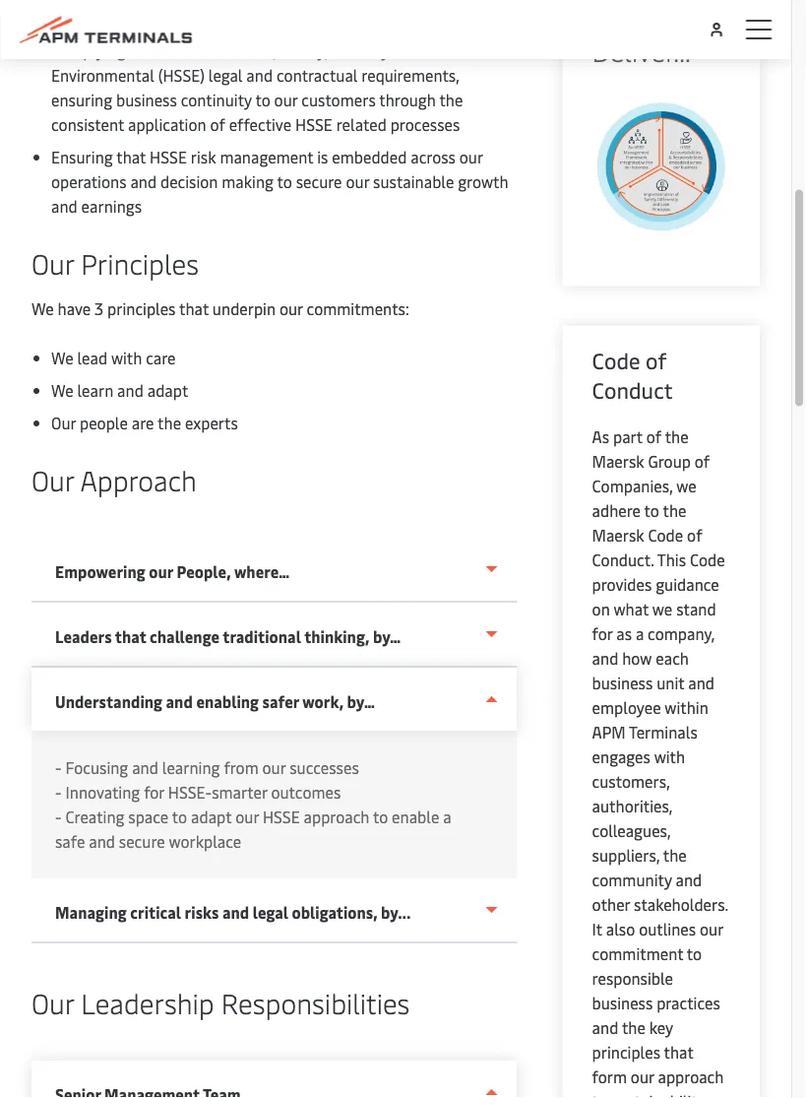 Task type: describe. For each thing, give the bounding box(es) containing it.
code of conduct
[[593, 346, 673, 404]]

obligations,
[[292, 902, 378, 924]]

legal inside dropdown button
[[253, 902, 289, 924]]

managing
[[55, 902, 127, 924]]

code inside code of conduct
[[593, 346, 641, 375]]

colleagues,
[[593, 820, 671, 841]]

operations
[[51, 171, 127, 193]]

leaders that challenge traditional thinking, by…
[[55, 627, 401, 648]]

relevant
[[164, 40, 222, 62]]

1 vertical spatial we
[[677, 475, 697, 496]]

1 vertical spatial with
[[111, 348, 142, 369]]

safe
[[55, 832, 85, 853]]

leadership
[[81, 984, 214, 1022]]

decision
[[161, 171, 218, 193]]

our right across
[[460, 147, 483, 168]]

by...
[[381, 902, 411, 924]]

related
[[337, 114, 387, 135]]

our inside complying with relevant health, safety, security and environmental (hsse) legal and contractual requirements, ensuring business continuity to our customers through the consistent application of effective hsse related processes
[[274, 90, 298, 111]]

to down form
[[593, 1091, 608, 1098]]

and inside managing critical risks and legal obligations, by... dropdown button
[[223, 902, 250, 924]]

2 vertical spatial business
[[593, 993, 653, 1014]]

application
[[128, 114, 206, 135]]

work
[[280, 8, 315, 29]]

providing
[[51, 8, 117, 29]]

understanding
[[55, 692, 163, 713]]

learning
[[162, 758, 220, 779]]

our for our leadership responsibilities
[[32, 984, 74, 1022]]

secure inside ensuring that hsse risk management is embedded across our operations and decision making to secure our sustainable growth and earnings
[[296, 171, 342, 193]]

and up earnings
[[130, 171, 157, 193]]

with inside as part of the maersk group of companies, we adhere to the maersk code of conduct. this code provides guidance on what we stand for as a company, and how each business unit and employee within apm terminals engages with customers, authorities, colleagues, suppliers, the community and other stakeholders. it also outlines our commitment to responsible business practices and the key principles that form our approach to sustainability.
[[655, 746, 686, 767]]

adapt for to
[[191, 807, 232, 828]]

provides
[[593, 574, 652, 595]]

business inside complying with relevant health, safety, security and environmental (hsse) legal and contractual requirements, ensuring business continuity to our customers through the consistent application of effective hsse related processes
[[116, 90, 177, 111]]

key
[[650, 1017, 674, 1038]]

the inside complying with relevant health, safety, security and environmental (hsse) legal and contractual requirements, ensuring business continuity to our customers through the consistent application of effective hsse related processes
[[440, 90, 463, 111]]

stakeholders.
[[635, 894, 729, 915]]

our approach
[[32, 461, 197, 499]]

environment
[[319, 8, 408, 29]]

leaders
[[55, 627, 112, 648]]

empowering
[[55, 562, 146, 583]]

also
[[607, 919, 636, 940]]

and up are
[[117, 380, 144, 401]]

1 vertical spatial business
[[593, 672, 653, 693]]

work,
[[303, 692, 344, 713]]

of inside complying with relevant health, safety, security and environmental (hsse) legal and contractual requirements, ensuring business continuity to our customers through the consistent application of effective hsse related processes
[[210, 114, 225, 135]]

stand
[[677, 598, 717, 620]]

principles inside as part of the maersk group of companies, we adhere to the maersk code of conduct. this code provides guidance on what we stand for as a company, and how each business unit and employee within apm terminals engages with customers, authorities, colleagues, suppliers, the community and other stakeholders. it also outlines our commitment to responsible business practices and the key principles that form our approach to sustainability.
[[593, 1042, 661, 1063]]

and down health,
[[247, 65, 273, 86]]

our down stakeholders.
[[700, 919, 724, 940]]

focusing and learning from our successes -
[[55, 758, 363, 803]]

for inside innovating for hsse-smarter outcomes -
[[144, 782, 164, 803]]

sustainable growth
[[374, 171, 509, 193]]

the up group
[[666, 426, 689, 447]]

1 maersk from the top
[[593, 451, 645, 472]]

safe,
[[133, 8, 166, 29]]

across
[[411, 147, 456, 168]]

how
[[623, 648, 653, 669]]

and up form
[[593, 1017, 619, 1038]]

consistent
[[51, 114, 124, 135]]

that inside as part of the maersk group of companies, we adhere to the maersk code of conduct. this code provides guidance on what we stand for as a company, and how each business unit and employee within apm terminals engages with customers, authorities, colleagues, suppliers, the community and other stakeholders. it also outlines our commitment to responsible business practices and the key principles that form our approach to sustainability.
[[665, 1042, 694, 1063]]

innovating for hsse-smarter outcomes -
[[55, 782, 345, 828]]

how we deliver...
[[593, 0, 691, 69]]

responsible
[[593, 968, 674, 989]]

creating space to adapt our hsse approach to enable a safe and secure workplace
[[55, 807, 452, 853]]

hsse-
[[168, 782, 212, 803]]

space
[[128, 807, 169, 828]]

- inside focusing and learning from our successes -
[[55, 782, 62, 803]]

our down embedded
[[346, 171, 370, 193]]

practices
[[657, 993, 721, 1014]]

and up stakeholders.
[[676, 869, 703, 891]]

outcomes
[[271, 782, 341, 803]]

a inside as part of the maersk group of companies, we adhere to the maersk code of conduct. this code provides guidance on what we stand for as a company, and how each business unit and employee within apm terminals engages with customers, authorities, colleagues, suppliers, the community and other stakeholders. it also outlines our commitment to responsible business practices and the key principles that form our approach to sustainability.
[[636, 623, 645, 644]]

smarter
[[212, 782, 267, 803]]

underpin
[[213, 299, 276, 320]]

to down hsse-
[[172, 807, 187, 828]]

we lead with care
[[51, 348, 180, 369]]

engages
[[593, 746, 651, 767]]

0 vertical spatial a
[[121, 8, 129, 29]]

each
[[656, 648, 690, 669]]

health,
[[226, 40, 276, 62]]

1 horizontal spatial secure
[[230, 8, 276, 29]]

our inside focusing and learning from our successes -
[[263, 758, 286, 779]]

care
[[146, 348, 176, 369]]

learn
[[77, 380, 114, 401]]

that left 'underpin'
[[179, 299, 209, 320]]

our principles
[[32, 244, 199, 282]]

our leadership responsibilities
[[32, 984, 410, 1022]]

have
[[58, 299, 91, 320]]

terminals
[[630, 722, 698, 743]]

empowering our people, where… button
[[32, 538, 518, 603]]

authorities,
[[593, 795, 673, 817]]

to down outlines
[[688, 943, 703, 964]]

legal inside complying with relevant health, safety, security and environmental (hsse) legal and contractual requirements, ensuring business continuity to our customers through the consistent application of effective hsse related processes
[[209, 65, 243, 86]]

unit
[[657, 672, 685, 693]]

secure inside creating space to adapt our hsse approach to enable a safe and secure workplace
[[119, 832, 165, 853]]

we for we have 3 principles that underpin our commitments:
[[32, 299, 54, 320]]

providing a safe, healthy, secure work environment
[[51, 8, 412, 29]]

within
[[665, 697, 709, 718]]

risk
[[191, 147, 216, 168]]

- inside innovating for hsse-smarter outcomes -
[[55, 807, 62, 828]]

our people are the experts
[[51, 413, 242, 434]]

apm
[[593, 722, 626, 743]]

people,
[[177, 562, 231, 583]]

as
[[617, 623, 633, 644]]

creating
[[66, 807, 125, 828]]

from
[[224, 758, 259, 779]]

earnings
[[81, 196, 142, 217]]

that inside ensuring that hsse risk management is embedded across our operations and decision making to secure our sustainable growth and earnings
[[116, 147, 146, 168]]

embedded
[[332, 147, 407, 168]]

that inside dropdown button
[[115, 627, 146, 648]]

approach
[[80, 461, 197, 499]]

by… for leaders that challenge traditional thinking, by…
[[373, 627, 401, 648]]



Task type: vqa. For each thing, say whether or not it's contained in the screenshot.
FROM
yes



Task type: locate. For each thing, give the bounding box(es) containing it.
part
[[614, 426, 643, 447]]

ensuring that hsse risk management is embedded across our operations and decision making to secure our sustainable growth and earnings
[[51, 147, 509, 217]]

is
[[317, 147, 328, 168]]

it
[[593, 919, 603, 940]]

and down operations
[[51, 196, 78, 217]]

the right suppliers,
[[664, 845, 687, 866]]

2 vertical spatial we
[[653, 598, 673, 620]]

this
[[658, 549, 687, 570]]

legal up continuity
[[209, 65, 243, 86]]

enabling
[[196, 692, 259, 713]]

processes
[[391, 114, 460, 135]]

as part of the maersk group of companies, we adhere to the maersk code of conduct. this code provides guidance on what we stand for as a company, and how each business unit and employee within apm terminals engages with customers, authorities, colleagues, suppliers, the community and other stakeholders. it also outlines our commitment to responsible business practices and the key principles that form our approach to sustainability.
[[593, 426, 729, 1098]]

with down safe,
[[129, 40, 160, 62]]

and up requirements,
[[393, 40, 420, 62]]

for up space
[[144, 782, 164, 803]]

1 vertical spatial hsse
[[150, 147, 187, 168]]

approach inside creating space to adapt our hsse approach to enable a safe and secure workplace
[[304, 807, 370, 828]]

thinking,
[[305, 627, 370, 648]]

form
[[593, 1066, 628, 1088]]

and inside creating space to adapt our hsse approach to enable a safe and secure workplace
[[89, 832, 115, 853]]

0 vertical spatial for
[[593, 623, 613, 644]]

0 vertical spatial secure
[[230, 8, 276, 29]]

healthy,
[[170, 8, 226, 29]]

2 horizontal spatial code
[[691, 549, 726, 570]]

adapt
[[148, 380, 188, 401], [191, 807, 232, 828]]

adapt up workplace at the left
[[191, 807, 232, 828]]

making
[[222, 171, 274, 193]]

2 vertical spatial with
[[655, 746, 686, 767]]

for
[[593, 623, 613, 644], [144, 782, 164, 803]]

hsse inside ensuring that hsse risk management is embedded across our operations and decision making to secure our sustainable growth and earnings
[[150, 147, 187, 168]]

lead
[[77, 348, 108, 369]]

where…
[[234, 562, 290, 583]]

our left leadership
[[32, 984, 74, 1022]]

we for we lead with care
[[51, 348, 73, 369]]

our down smarter
[[236, 807, 259, 828]]

0 vertical spatial maersk
[[593, 451, 645, 472]]

for inside as part of the maersk group of companies, we adhere to the maersk code of conduct. this code provides guidance on what we stand for as a company, and how each business unit and employee within apm terminals engages with customers, authorities, colleagues, suppliers, the community and other stakeholders. it also outlines our commitment to responsible business practices and the key principles that form our approach to sustainability.
[[593, 623, 613, 644]]

secure down is
[[296, 171, 342, 193]]

challenge
[[150, 627, 220, 648]]

complying
[[51, 40, 126, 62]]

1 vertical spatial adapt
[[191, 807, 232, 828]]

commitment
[[593, 943, 684, 964]]

contractual
[[277, 65, 358, 86]]

a left safe,
[[121, 8, 129, 29]]

business up employee at bottom right
[[593, 672, 653, 693]]

successes
[[290, 758, 359, 779]]

that down application
[[116, 147, 146, 168]]

critical
[[130, 902, 181, 924]]

on
[[593, 598, 610, 620]]

2 - from the top
[[55, 782, 62, 803]]

our inside dropdown button
[[149, 562, 173, 583]]

1 vertical spatial approach
[[659, 1066, 724, 1088]]

our up effective
[[274, 90, 298, 111]]

and right risks
[[223, 902, 250, 924]]

people
[[80, 413, 128, 434]]

and up the within at bottom right
[[689, 672, 715, 693]]

hsse up is
[[296, 114, 333, 135]]

principles
[[81, 244, 199, 282]]

business up application
[[116, 90, 177, 111]]

our up have
[[32, 244, 74, 282]]

we up "company,"
[[653, 598, 673, 620]]

we learn and adapt
[[51, 380, 188, 401]]

and inside focusing and learning from our successes -
[[132, 758, 159, 779]]

deliver...
[[593, 32, 691, 69]]

principles
[[107, 299, 176, 320], [593, 1042, 661, 1063]]

legal left obligations, at the left bottom of the page
[[253, 902, 289, 924]]

1 vertical spatial -
[[55, 782, 62, 803]]

the up processes
[[440, 90, 463, 111]]

effective
[[229, 114, 292, 135]]

code up conduct
[[593, 346, 641, 375]]

2 vertical spatial code
[[691, 549, 726, 570]]

to inside complying with relevant health, safety, security and environmental (hsse) legal and contractual requirements, ensuring business continuity to our customers through the consistent application of effective hsse related processes
[[256, 90, 271, 111]]

our right the from
[[263, 758, 286, 779]]

by… inside dropdown button
[[373, 627, 401, 648]]

our left people,
[[149, 562, 173, 583]]

that down key
[[665, 1042, 694, 1063]]

suppliers,
[[593, 845, 660, 866]]

2 vertical spatial we
[[51, 380, 73, 401]]

adhere
[[593, 500, 641, 521]]

1 horizontal spatial principles
[[593, 1042, 661, 1063]]

secure down space
[[119, 832, 165, 853]]

- up safe
[[55, 807, 62, 828]]

1 horizontal spatial a
[[444, 807, 452, 828]]

understanding and enabling safer work, by… element
[[32, 732, 518, 879]]

a inside creating space to adapt our hsse approach to enable a safe and secure workplace
[[444, 807, 452, 828]]

hsse
[[296, 114, 333, 135], [150, 147, 187, 168], [263, 807, 300, 828]]

3 - from the top
[[55, 807, 62, 828]]

hsse up decision
[[150, 147, 187, 168]]

that
[[116, 147, 146, 168], [179, 299, 209, 320], [115, 627, 146, 648], [665, 1042, 694, 1063]]

1 horizontal spatial approach
[[659, 1066, 724, 1088]]

1 horizontal spatial adapt
[[191, 807, 232, 828]]

0 horizontal spatial adapt
[[148, 380, 188, 401]]

are
[[132, 413, 154, 434]]

safety,
[[280, 40, 328, 62]]

0 horizontal spatial approach
[[304, 807, 370, 828]]

0 vertical spatial code
[[593, 346, 641, 375]]

0 vertical spatial by…
[[373, 627, 401, 648]]

business down responsible
[[593, 993, 653, 1014]]

our left the people
[[51, 413, 76, 434]]

guidance
[[656, 574, 720, 595]]

customers,
[[593, 771, 670, 792]]

0 horizontal spatial legal
[[209, 65, 243, 86]]

how
[[593, 0, 648, 31]]

to down management
[[277, 171, 292, 193]]

hsse down outcomes
[[263, 807, 300, 828]]

1 horizontal spatial legal
[[253, 902, 289, 924]]

managing critical risks and legal obligations, by... button
[[32, 879, 518, 944]]

and left the learning in the bottom left of the page
[[132, 758, 159, 779]]

experts
[[185, 413, 238, 434]]

1 horizontal spatial code
[[649, 525, 684, 546]]

0 horizontal spatial a
[[121, 8, 129, 29]]

2 horizontal spatial a
[[636, 623, 645, 644]]

approach inside as part of the maersk group of companies, we adhere to the maersk code of conduct. this code provides guidance on what we stand for as a company, and how each business unit and employee within apm terminals engages with customers, authorities, colleagues, suppliers, the community and other stakeholders. it also outlines our commitment to responsible business practices and the key principles that form our approach to sustainability.
[[659, 1066, 724, 1088]]

workplace
[[169, 832, 242, 853]]

a right enable
[[444, 807, 452, 828]]

environmental
[[51, 65, 154, 86]]

code up this
[[649, 525, 684, 546]]

and left the enabling
[[166, 692, 193, 713]]

1 vertical spatial secure
[[296, 171, 342, 193]]

adapt down care
[[148, 380, 188, 401]]

0 vertical spatial business
[[116, 90, 177, 111]]

conduct
[[593, 375, 673, 404]]

- left innovating
[[55, 782, 62, 803]]

2 maersk from the top
[[593, 525, 645, 546]]

we left lead
[[51, 348, 73, 369]]

to inside ensuring that hsse risk management is embedded across our operations and decision making to secure our sustainable growth and earnings
[[277, 171, 292, 193]]

0 horizontal spatial code
[[593, 346, 641, 375]]

we for we learn and adapt
[[51, 380, 73, 401]]

1 vertical spatial a
[[636, 623, 645, 644]]

for left as
[[593, 623, 613, 644]]

the right are
[[158, 413, 181, 434]]

and down as
[[593, 648, 619, 669]]

adapt for and
[[148, 380, 188, 401]]

code
[[593, 346, 641, 375], [649, 525, 684, 546], [691, 549, 726, 570]]

0 vertical spatial adapt
[[148, 380, 188, 401]]

2 vertical spatial hsse
[[263, 807, 300, 828]]

leaders that challenge traditional thinking, by… button
[[32, 603, 518, 668]]

a right as
[[636, 623, 645, 644]]

1 vertical spatial maersk
[[593, 525, 645, 546]]

responsibilities
[[221, 984, 410, 1022]]

with inside complying with relevant health, safety, security and environmental (hsse) legal and contractual requirements, ensuring business continuity to our customers through the consistent application of effective hsse related processes
[[129, 40, 160, 62]]

maersk down part
[[593, 451, 645, 472]]

code up guidance
[[691, 549, 726, 570]]

hsse inside complying with relevant health, safety, security and environmental (hsse) legal and contractual requirements, ensuring business continuity to our customers through the consistent application of effective hsse related processes
[[296, 114, 333, 135]]

of right part
[[647, 426, 662, 447]]

0 vertical spatial legal
[[209, 65, 243, 86]]

our inside creating space to adapt our hsse approach to enable a safe and secure workplace
[[236, 807, 259, 828]]

hsse image
[[593, 98, 731, 236]]

principles up form
[[593, 1042, 661, 1063]]

maersk down adhere
[[593, 525, 645, 546]]

and down creating
[[89, 832, 115, 853]]

approach down outcomes
[[304, 807, 370, 828]]

as
[[593, 426, 610, 447]]

of up conduct
[[646, 346, 667, 375]]

0 horizontal spatial for
[[144, 782, 164, 803]]

2 vertical spatial secure
[[119, 832, 165, 853]]

empowering our people, where…
[[55, 562, 290, 583]]

1 - from the top
[[55, 758, 62, 779]]

we down group
[[677, 475, 697, 496]]

by… right work,
[[347, 692, 375, 713]]

to left enable
[[373, 807, 388, 828]]

1 vertical spatial by…
[[347, 692, 375, 713]]

our for our principles
[[32, 244, 74, 282]]

that right leaders
[[115, 627, 146, 648]]

1 vertical spatial principles
[[593, 1042, 661, 1063]]

sustainability.
[[612, 1091, 709, 1098]]

1 horizontal spatial for
[[593, 623, 613, 644]]

of up guidance
[[688, 525, 703, 546]]

0 vertical spatial hsse
[[296, 114, 333, 135]]

traditional
[[223, 627, 301, 648]]

to down companies,
[[645, 500, 660, 521]]

continuity
[[181, 90, 252, 111]]

of down continuity
[[210, 114, 225, 135]]

ensuring
[[51, 147, 113, 168]]

we
[[32, 299, 54, 320], [51, 348, 73, 369], [51, 380, 73, 401]]

- left "focusing"
[[55, 758, 62, 779]]

we left learn
[[51, 380, 73, 401]]

0 vertical spatial we
[[655, 0, 690, 31]]

by… for understanding and enabling safer work, by…
[[347, 692, 375, 713]]

we left have
[[32, 299, 54, 320]]

principles right 3
[[107, 299, 176, 320]]

our left approach
[[32, 461, 74, 499]]

of inside code of conduct
[[646, 346, 667, 375]]

our up sustainability. at the right of page
[[631, 1066, 655, 1088]]

we inside 'how we deliver...'
[[655, 0, 690, 31]]

business
[[116, 90, 177, 111], [593, 672, 653, 693], [593, 993, 653, 1014]]

approach up sustainability. at the right of page
[[659, 1066, 724, 1088]]

legal
[[209, 65, 243, 86], [253, 902, 289, 924]]

the left key
[[623, 1017, 646, 1038]]

2 vertical spatial -
[[55, 807, 62, 828]]

2 horizontal spatial secure
[[296, 171, 342, 193]]

conduct.
[[593, 549, 655, 570]]

0 vertical spatial -
[[55, 758, 62, 779]]

2 vertical spatial a
[[444, 807, 452, 828]]

our right 'underpin'
[[280, 299, 303, 320]]

hsse inside creating space to adapt our hsse approach to enable a safe and secure workplace
[[263, 807, 300, 828]]

risks
[[185, 902, 219, 924]]

by… right thinking,
[[373, 627, 401, 648]]

our for our people are the experts
[[51, 413, 76, 434]]

with up the we learn and adapt
[[111, 348, 142, 369]]

by… inside dropdown button
[[347, 692, 375, 713]]

secure up health,
[[230, 8, 276, 29]]

1 vertical spatial code
[[649, 525, 684, 546]]

security
[[332, 40, 389, 62]]

other
[[593, 894, 631, 915]]

managing critical risks and legal obligations, by...
[[55, 902, 411, 924]]

ensuring
[[51, 90, 112, 111]]

adapt inside creating space to adapt our hsse approach to enable a safe and secure workplace
[[191, 807, 232, 828]]

of right group
[[695, 451, 711, 472]]

and inside the understanding and enabling safer work, by… dropdown button
[[166, 692, 193, 713]]

0 vertical spatial we
[[32, 299, 54, 320]]

employee
[[593, 697, 662, 718]]

requirements,
[[362, 65, 460, 86]]

0 horizontal spatial principles
[[107, 299, 176, 320]]

commitments:
[[307, 299, 409, 320]]

0 vertical spatial approach
[[304, 807, 370, 828]]

to up effective
[[256, 90, 271, 111]]

community
[[593, 869, 673, 891]]

1 vertical spatial we
[[51, 348, 73, 369]]

what
[[614, 598, 649, 620]]

1 vertical spatial legal
[[253, 902, 289, 924]]

our for our approach
[[32, 461, 74, 499]]

to
[[256, 90, 271, 111], [277, 171, 292, 193], [645, 500, 660, 521], [172, 807, 187, 828], [373, 807, 388, 828], [688, 943, 703, 964], [593, 1091, 608, 1098]]

1 vertical spatial for
[[144, 782, 164, 803]]

0 vertical spatial principles
[[107, 299, 176, 320]]

company,
[[648, 623, 715, 644]]

we up deliver...
[[655, 0, 690, 31]]

with down the terminals
[[655, 746, 686, 767]]

understanding and enabling safer work, by… button
[[32, 668, 518, 732]]

outlines
[[640, 919, 697, 940]]

the down companies,
[[664, 500, 687, 521]]

0 horizontal spatial secure
[[119, 832, 165, 853]]

(hsse)
[[158, 65, 205, 86]]

0 vertical spatial with
[[129, 40, 160, 62]]

customers through
[[302, 90, 436, 111]]



